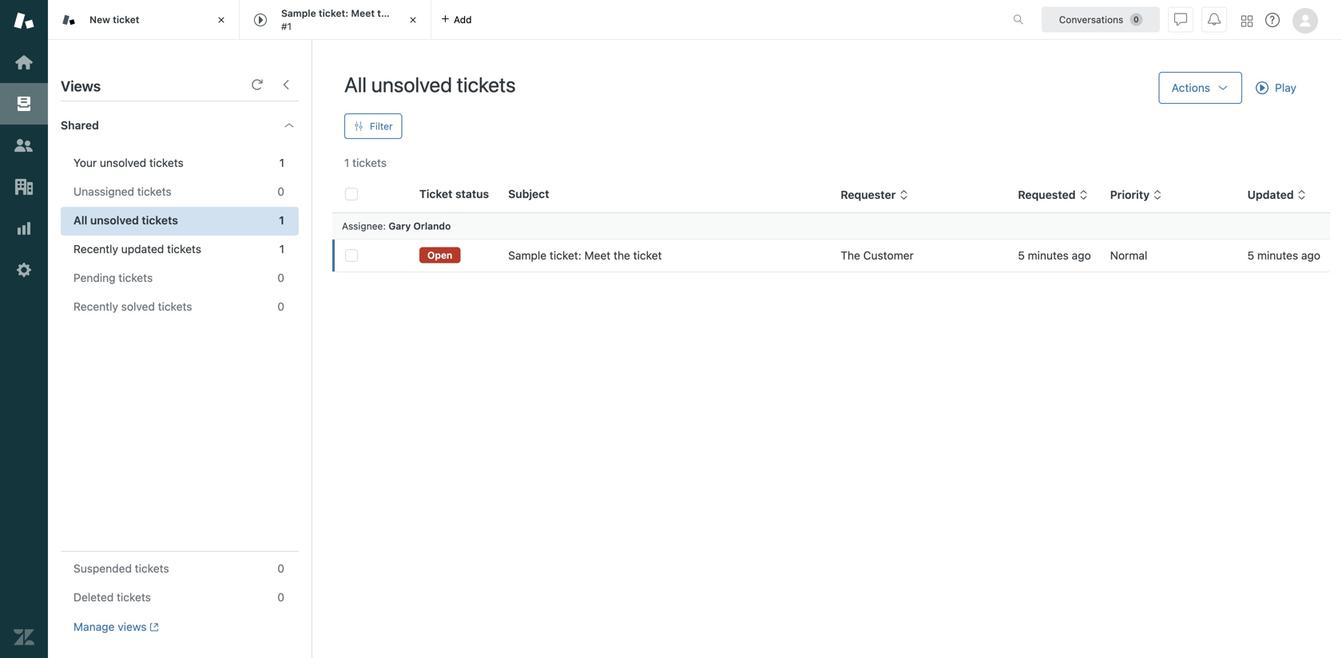 Task type: describe. For each thing, give the bounding box(es) containing it.
close image for new ticket tab
[[213, 12, 229, 28]]

2 5 minutes ago from the left
[[1248, 249, 1321, 262]]

pending tickets
[[74, 271, 153, 285]]

ticket: for sample ticket: meet the ticket
[[550, 249, 582, 262]]

tickets right 'updated'
[[167, 243, 201, 256]]

refresh views pane image
[[251, 78, 264, 91]]

priority
[[1111, 188, 1150, 202]]

pending
[[74, 271, 116, 285]]

filter button
[[344, 113, 402, 139]]

0 for suspended tickets
[[278, 562, 285, 575]]

requested button
[[1018, 188, 1089, 202]]

0 vertical spatial unsolved
[[371, 72, 452, 97]]

ticket inside new ticket tab
[[113, 14, 139, 25]]

notifications image
[[1208, 13, 1221, 26]]

ticket inside "link"
[[634, 249, 662, 262]]

tab containing sample ticket: meet the ticket
[[240, 0, 432, 40]]

stale
[[0, 1, 24, 13]]

1 horizontal spatial all unsolved tickets
[[344, 72, 516, 97]]

conversations
[[1060, 14, 1124, 25]]

tickets down your unsolved tickets
[[137, 185, 172, 198]]

tabs tab list
[[48, 0, 997, 40]]

status
[[456, 187, 489, 201]]

1 horizontal spatial all
[[344, 72, 367, 97]]

customers image
[[14, 135, 34, 156]]

2 minutes from the left
[[1258, 249, 1299, 262]]

tickets up deleted tickets
[[135, 562, 169, 575]]

opens in a new tab image
[[147, 623, 159, 632]]

zendesk products image
[[1242, 16, 1253, 27]]

1 tickets
[[344, 156, 387, 169]]

ticket
[[420, 187, 453, 201]]

0 for pending tickets
[[278, 271, 285, 285]]

add
[[454, 14, 472, 25]]

get started image
[[14, 52, 34, 73]]

tickets down filter button
[[353, 156, 387, 169]]

zendesk image
[[14, 627, 34, 648]]

new ticket tab
[[48, 0, 240, 40]]

meet for sample ticket: meet the ticket #1
[[351, 8, 375, 19]]

conversations button
[[1042, 7, 1160, 32]]

shared
[[61, 119, 99, 132]]

1 for all unsolved tickets
[[279, 214, 285, 227]]

the customer
[[841, 249, 914, 262]]

requested
[[1018, 188, 1076, 202]]

assignee:
[[342, 221, 386, 232]]

0 horizontal spatial all
[[74, 214, 87, 227]]

sample ticket: meet the ticket link
[[508, 248, 662, 264]]

your unsolved tickets
[[74, 156, 184, 169]]

1 5 minutes ago from the left
[[1018, 249, 1091, 262]]

get help image
[[1266, 13, 1280, 27]]

manage views
[[74, 621, 147, 634]]

the for sample ticket: meet the ticket #1
[[377, 8, 393, 19]]

arturo
[[57, 1, 87, 13]]

your
[[74, 156, 97, 169]]

play button
[[1243, 72, 1311, 104]]

1 ago from the left
[[1072, 249, 1091, 262]]

meet for sample ticket: meet the ticket
[[585, 249, 611, 262]]

recently solved tickets
[[74, 300, 192, 313]]

1 for your unsolved tickets
[[279, 156, 285, 169]]

tickets up 'updated'
[[142, 214, 178, 227]]

normal
[[1111, 249, 1148, 262]]

deleted
[[74, 591, 114, 604]]

add button
[[432, 0, 482, 39]]



Task type: locate. For each thing, give the bounding box(es) containing it.
0 for recently solved tickets
[[278, 300, 285, 313]]

0 horizontal spatial close image
[[213, 12, 229, 28]]

recently down pending
[[74, 300, 118, 313]]

meet inside "link"
[[585, 249, 611, 262]]

shared button
[[48, 102, 267, 149]]

sample up #1
[[281, 8, 316, 19]]

all
[[344, 72, 367, 97], [74, 214, 87, 227]]

1 vertical spatial all unsolved tickets
[[74, 214, 178, 227]]

unsolved
[[371, 72, 452, 97], [100, 156, 146, 169], [90, 214, 139, 227]]

1 for recently updated tickets
[[279, 243, 285, 256]]

play
[[1276, 81, 1297, 94]]

close image inside new ticket tab
[[213, 12, 229, 28]]

ticket inside sample ticket: meet the ticket #1
[[395, 8, 422, 19]]

ticket
[[27, 1, 54, 13], [395, 8, 422, 19], [113, 14, 139, 25], [634, 249, 662, 262]]

tickets down recently updated tickets
[[119, 271, 153, 285]]

tickets
[[457, 72, 516, 97], [149, 156, 184, 169], [353, 156, 387, 169], [137, 185, 172, 198], [142, 214, 178, 227], [167, 243, 201, 256], [119, 271, 153, 285], [158, 300, 192, 313], [135, 562, 169, 575], [117, 591, 151, 604]]

all down unassigned
[[74, 214, 87, 227]]

open
[[428, 250, 453, 261]]

close image left #1
[[213, 12, 229, 28]]

zendesk support image
[[14, 10, 34, 31]]

#1
[[281, 21, 292, 32]]

close image
[[213, 12, 229, 28], [405, 12, 421, 28]]

solved
[[121, 300, 155, 313]]

recently updated tickets
[[74, 243, 201, 256]]

1 horizontal spatial ticket:
[[550, 249, 582, 262]]

reporting image
[[14, 218, 34, 239]]

assignee: gary orlando
[[342, 221, 451, 232]]

1 horizontal spatial meet
[[585, 249, 611, 262]]

1 horizontal spatial 5
[[1248, 249, 1255, 262]]

updated
[[121, 243, 164, 256]]

unassigned tickets
[[74, 185, 172, 198]]

requester button
[[841, 188, 909, 202]]

1 vertical spatial meet
[[585, 249, 611, 262]]

2 ago from the left
[[1302, 249, 1321, 262]]

tickets down shared dropdown button at top
[[149, 156, 184, 169]]

all unsolved tickets
[[344, 72, 516, 97], [74, 214, 178, 227]]

0 vertical spatial recently
[[74, 243, 118, 256]]

updated
[[1248, 188, 1294, 202]]

row
[[332, 239, 1331, 272]]

tickets right solved
[[158, 300, 192, 313]]

0 horizontal spatial 5
[[1018, 249, 1025, 262]]

actions
[[1172, 81, 1211, 94]]

sample for sample ticket: meet the ticket
[[508, 249, 547, 262]]

is
[[90, 1, 98, 13]]

tab
[[240, 0, 432, 40]]

orlando
[[414, 221, 451, 232]]

the for sample ticket: meet the ticket
[[614, 249, 631, 262]]

5 down updated
[[1248, 249, 1255, 262]]

1 minutes from the left
[[1028, 249, 1069, 262]]

subject
[[508, 187, 550, 201]]

sample
[[281, 8, 316, 19], [508, 249, 547, 262]]

1 0 from the top
[[278, 185, 285, 198]]

ticket: inside "link"
[[550, 249, 582, 262]]

0 horizontal spatial 5 minutes ago
[[1018, 249, 1091, 262]]

minutes
[[1028, 249, 1069, 262], [1258, 249, 1299, 262]]

recently for recently updated tickets
[[74, 243, 118, 256]]

new ticket
[[90, 14, 139, 25]]

requester
[[841, 188, 896, 202]]

organizations image
[[14, 177, 34, 197]]

5 0 from the top
[[278, 591, 285, 604]]

stale ticket arturo is off
[[0, 1, 121, 13]]

close image inside tab
[[405, 12, 421, 28]]

updated button
[[1248, 188, 1307, 202]]

1 vertical spatial sample
[[508, 249, 547, 262]]

unsolved up unassigned tickets
[[100, 156, 146, 169]]

new
[[90, 14, 110, 25]]

views
[[61, 78, 101, 95]]

the inside "link"
[[614, 249, 631, 262]]

ago left normal
[[1072, 249, 1091, 262]]

0 horizontal spatial minutes
[[1028, 249, 1069, 262]]

0 horizontal spatial ago
[[1072, 249, 1091, 262]]

1 horizontal spatial close image
[[405, 12, 421, 28]]

all up filter button
[[344, 72, 367, 97]]

all unsolved tickets down unassigned tickets
[[74, 214, 178, 227]]

2 5 from the left
[[1248, 249, 1255, 262]]

1 vertical spatial unsolved
[[100, 156, 146, 169]]

actions button
[[1159, 72, 1243, 104]]

recently for recently solved tickets
[[74, 300, 118, 313]]

5 minutes ago
[[1018, 249, 1091, 262], [1248, 249, 1321, 262]]

2 0 from the top
[[278, 271, 285, 285]]

deleted tickets
[[74, 591, 151, 604]]

sample ticket: meet the ticket
[[508, 249, 662, 262]]

shared heading
[[48, 102, 312, 149]]

1 vertical spatial the
[[614, 249, 631, 262]]

the inside sample ticket: meet the ticket #1
[[377, 8, 393, 19]]

0 horizontal spatial sample
[[281, 8, 316, 19]]

sample down subject
[[508, 249, 547, 262]]

2 close image from the left
[[405, 12, 421, 28]]

recently
[[74, 243, 118, 256], [74, 300, 118, 313]]

tickets up views
[[117, 591, 151, 604]]

0
[[278, 185, 285, 198], [278, 271, 285, 285], [278, 300, 285, 313], [278, 562, 285, 575], [278, 591, 285, 604]]

filter
[[370, 121, 393, 132]]

unsolved up "filter"
[[371, 72, 452, 97]]

1 close image from the left
[[213, 12, 229, 28]]

ticket: inside sample ticket: meet the ticket #1
[[319, 8, 349, 19]]

off
[[101, 1, 121, 13]]

the
[[841, 249, 861, 262]]

views
[[118, 621, 147, 634]]

4 0 from the top
[[278, 562, 285, 575]]

1 vertical spatial recently
[[74, 300, 118, 313]]

unsolved down unassigned tickets
[[90, 214, 139, 227]]

0 horizontal spatial ticket:
[[319, 8, 349, 19]]

ago down updated button
[[1302, 249, 1321, 262]]

sample for sample ticket: meet the ticket #1
[[281, 8, 316, 19]]

close image for tab at the top containing sample ticket: meet the ticket
[[405, 12, 421, 28]]

ticket status
[[420, 187, 489, 201]]

sample inside "link"
[[508, 249, 547, 262]]

manage views link
[[74, 620, 159, 635]]

5 minutes ago down the requested button on the top
[[1018, 249, 1091, 262]]

0 horizontal spatial all unsolved tickets
[[74, 214, 178, 227]]

ticket: for sample ticket: meet the ticket #1
[[319, 8, 349, 19]]

meet inside sample ticket: meet the ticket #1
[[351, 8, 375, 19]]

row containing sample ticket: meet the ticket
[[332, 239, 1331, 272]]

customer
[[864, 249, 914, 262]]

1 recently from the top
[[74, 243, 118, 256]]

2 recently from the top
[[74, 300, 118, 313]]

close image left add dropdown button
[[405, 12, 421, 28]]

ticket:
[[319, 8, 349, 19], [550, 249, 582, 262]]

5 down requested
[[1018, 249, 1025, 262]]

sample inside sample ticket: meet the ticket #1
[[281, 8, 316, 19]]

recently up pending
[[74, 243, 118, 256]]

1 vertical spatial ticket:
[[550, 249, 582, 262]]

unassigned
[[74, 185, 134, 198]]

0 vertical spatial meet
[[351, 8, 375, 19]]

1 horizontal spatial the
[[614, 249, 631, 262]]

meet
[[351, 8, 375, 19], [585, 249, 611, 262]]

suspended tickets
[[74, 562, 169, 575]]

gary
[[389, 221, 411, 232]]

suspended
[[74, 562, 132, 575]]

3 0 from the top
[[278, 300, 285, 313]]

hide panel views image
[[280, 78, 293, 91]]

0 for deleted tickets
[[278, 591, 285, 604]]

0 horizontal spatial meet
[[351, 8, 375, 19]]

manage
[[74, 621, 115, 634]]

minutes down the requested button on the top
[[1028, 249, 1069, 262]]

1 5 from the left
[[1018, 249, 1025, 262]]

button displays agent's chat status as invisible. image
[[1175, 13, 1188, 26]]

2 vertical spatial unsolved
[[90, 214, 139, 227]]

0 vertical spatial all unsolved tickets
[[344, 72, 516, 97]]

0 vertical spatial sample
[[281, 8, 316, 19]]

0 vertical spatial all
[[344, 72, 367, 97]]

priority button
[[1111, 188, 1163, 202]]

1 horizontal spatial ago
[[1302, 249, 1321, 262]]

ago
[[1072, 249, 1091, 262], [1302, 249, 1321, 262]]

all unsolved tickets up "filter"
[[344, 72, 516, 97]]

sample ticket: meet the ticket #1
[[281, 8, 422, 32]]

admin image
[[14, 260, 34, 281]]

the
[[377, 8, 393, 19], [614, 249, 631, 262]]

0 for unassigned tickets
[[278, 185, 285, 198]]

1 horizontal spatial minutes
[[1258, 249, 1299, 262]]

1 horizontal spatial sample
[[508, 249, 547, 262]]

tickets down 'add'
[[457, 72, 516, 97]]

5 minutes ago down updated button
[[1248, 249, 1321, 262]]

0 vertical spatial ticket:
[[319, 8, 349, 19]]

views image
[[14, 94, 34, 114]]

5
[[1018, 249, 1025, 262], [1248, 249, 1255, 262]]

0 vertical spatial the
[[377, 8, 393, 19]]

1 horizontal spatial 5 minutes ago
[[1248, 249, 1321, 262]]

minutes down updated button
[[1258, 249, 1299, 262]]

main element
[[0, 0, 48, 659]]

0 horizontal spatial the
[[377, 8, 393, 19]]

1
[[279, 156, 285, 169], [344, 156, 350, 169], [279, 214, 285, 227], [279, 243, 285, 256]]

1 vertical spatial all
[[74, 214, 87, 227]]



Task type: vqa. For each thing, say whether or not it's contained in the screenshot.
the right Meet
yes



